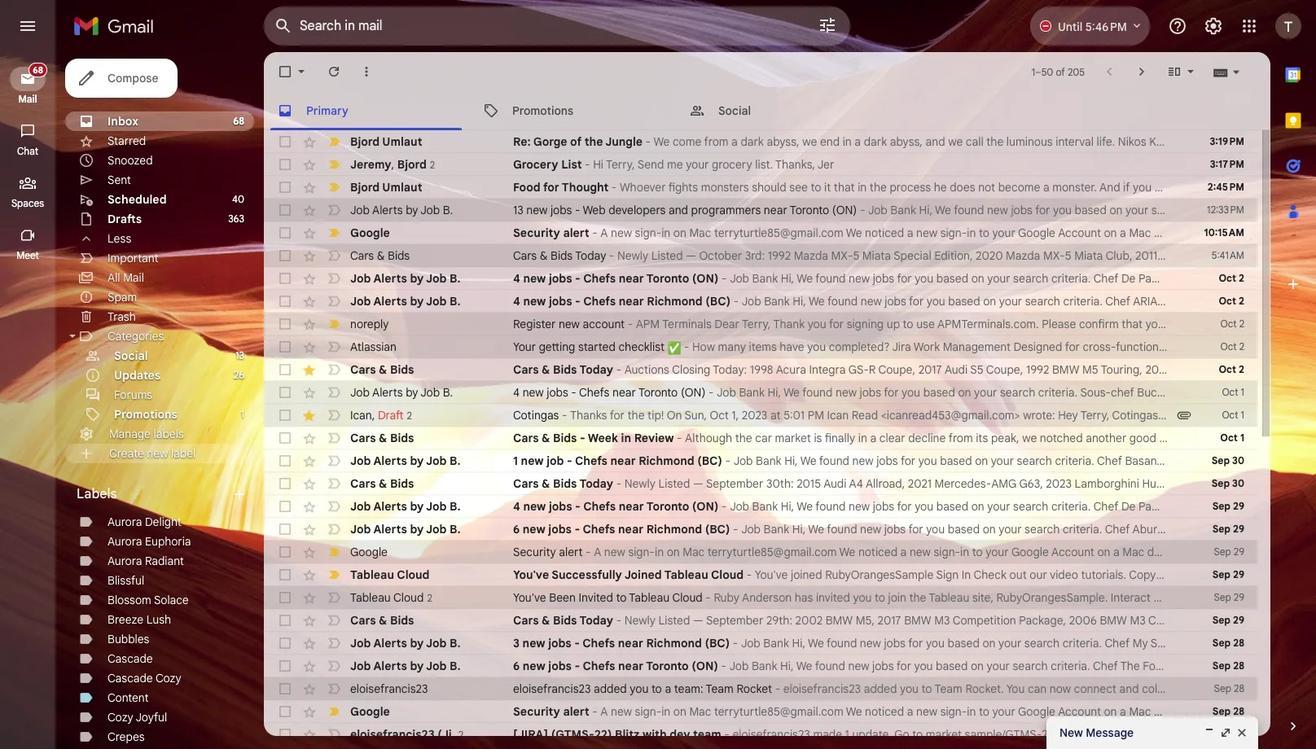 Task type: vqa. For each thing, say whether or not it's contained in the screenshot.


Task type: describe. For each thing, give the bounding box(es) containing it.
we up send
[[654, 134, 670, 149]]

nissan
[[1173, 363, 1208, 377]]

on down team:
[[674, 705, 687, 719]]

richmond for 6 new jobs - chefs near richmond (bc)
[[647, 522, 702, 537]]

main content containing primary
[[264, 52, 1317, 750]]

this for 10:15 am
[[1204, 226, 1223, 240]]

mac down team:
[[690, 705, 712, 719]]

club,
[[1106, 249, 1133, 263]]

1 vertical spatial and
[[669, 203, 688, 218]]

jobs for seventh row from the top of the main content containing primary
[[549, 271, 572, 286]]

aurora delight
[[108, 515, 182, 530]]

11 row from the top
[[264, 359, 1317, 381]]

1 mazda from the left
[[794, 249, 829, 263]]

richmond for 1 new job - chefs near richmond (bc)
[[639, 454, 695, 469]]

29 ‌ from the left
[[1240, 728, 1240, 742]]

in up joined
[[655, 545, 664, 560]]

1 cotingas from the left
[[513, 408, 559, 423]]

18 ‌ from the left
[[1207, 728, 1207, 742]]

23 ‌ from the left
[[1222, 728, 1222, 742]]

primary tab
[[264, 91, 469, 130]]

2 inside ican , draft 2
[[407, 409, 412, 422]]

sign- up market at bottom
[[941, 705, 967, 719]]

security for 28
[[513, 705, 560, 719]]

read
[[852, 408, 878, 423]]

you've successfully joined tableau cloud -
[[513, 568, 755, 583]]

cars & bids today - newly listed — september 29th: 2002 bmw m5, 2017 bmw m3 competition package, 2006 bmw m3 convertible, 2006 bmw 330ci zh
[[513, 614, 1317, 628]]

1 horizontal spatial 2017
[[919, 363, 942, 377]]

alerts for 11th row from the bottom of the main content containing primary
[[374, 499, 407, 514]]

in up edition,
[[967, 226, 976, 240]]

a right from at right
[[732, 134, 738, 149]]

37 ‌ from the left
[[1263, 728, 1263, 742]]

to right 'invited'
[[616, 591, 627, 605]]

volkswagen
[[1243, 477, 1304, 491]]

1 job alerts by job b. from the top
[[350, 203, 453, 218]]

7 row from the top
[[264, 267, 1258, 290]]

1 down found
[[1241, 432, 1245, 444]]

35 ‌ from the left
[[1257, 728, 1257, 742]]

2 abyss, from the left
[[890, 134, 923, 149]]

labels heading
[[77, 486, 231, 503]]

10 ‌ from the left
[[1184, 728, 1184, 742]]

google up tableau cloud at the left of page
[[350, 545, 388, 560]]

gt
[[1307, 477, 1317, 491]]

tableau cloud
[[350, 568, 430, 583]]

oct for 20th row from the bottom of the main content containing primary
[[1219, 295, 1237, 307]]

has attachment image
[[1177, 407, 1193, 424]]

scheduled link
[[108, 192, 167, 207]]

2 horizontal spatial terry,
[[1081, 408, 1110, 423]]

51 ‌ from the left
[[1304, 728, 1304, 742]]

a for 28
[[601, 705, 608, 719]]

mac down 13 new jobs - web developers and programmers  near toronto (on) -
[[690, 226, 712, 240]]

aurora for aurora radiant
[[108, 554, 142, 569]]

sep for you've successfully joined tableau cloud -
[[1213, 569, 1231, 581]]

1 vertical spatial terry,
[[742, 317, 771, 332]]

chefs for 13th row from the bottom of the main content containing primary
[[575, 454, 608, 469]]

1 horizontal spatial ican
[[827, 408, 849, 423]]

promotions link
[[114, 407, 178, 422]]

40 ‌ from the left
[[1272, 728, 1272, 742]]

to up the 'competition'
[[973, 545, 983, 560]]

4 new jobs - chefs near toronto (on) - for oct 1
[[513, 385, 717, 400]]

we for 10:15 am
[[846, 226, 862, 240]]

1 miata from the left
[[863, 249, 891, 263]]

[jira] (gtms-22) blitz with dev team - eloisefrancis23 made 1 update. go to market sample/gtms-22 blitz with dev team ‌ ‌ ‌ ‌ ‌ ‌ ‌ ‌ ‌ ‌ ‌ ‌ ‌ ‌ ‌ ‌ ‌ ‌ ‌ ‌ ‌ ‌ ‌ ‌ ‌ ‌ ‌ ‌ ‌ ‌ ‌ ‌ ‌ ‌ ‌ ‌ ‌ ‌ ‌ ‌ ‌ ‌ ‌ ‌ ‌ ‌ ‌ ‌ ‌ ‌ ‌ ‌ ‌ ‌ ‌ 
[[513, 728, 1317, 742]]

20 row from the top
[[264, 564, 1258, 587]]

m5
[[1083, 363, 1099, 377]]

richmond for 3 new jobs - chefs near richmond (bc)
[[647, 636, 702, 651]]

terryturtle85@gmail.com for 28
[[715, 705, 844, 719]]

device. for sep 29
[[1148, 545, 1185, 560]]

wrote:
[[1024, 408, 1056, 423]]

convertible,
[[1149, 614, 1211, 628]]

sep for 6 new jobs - chefs near toronto (on) -
[[1213, 660, 1231, 672]]

sample/gtms-
[[965, 728, 1042, 742]]

26 row from the top
[[264, 701, 1317, 724]]

all mail link
[[108, 271, 144, 285]]

a right tropical
[[1316, 408, 1317, 423]]

6 for 6 new jobs - chefs near richmond (bc) -
[[513, 522, 520, 537]]

toggle split pane mode image
[[1167, 64, 1183, 80]]

a down lamborghini
[[1114, 545, 1120, 560]]

(bc) for 4 new jobs - chefs near richmond (bc)
[[706, 294, 731, 309]]

into
[[1250, 180, 1270, 195]]

0 horizontal spatial 1992
[[768, 249, 791, 263]]

near down should
[[764, 203, 788, 218]]

2011
[[1136, 249, 1158, 263]]

2002
[[796, 614, 823, 628]]

row containing ican
[[264, 404, 1317, 427]]

was for sep 28
[[1226, 705, 1246, 719]]

0 vertical spatial a
[[601, 226, 608, 240]]

jeremy , bjord 2
[[350, 157, 435, 172]]

to right go
[[913, 728, 923, 742]]

0 horizontal spatial for
[[543, 180, 559, 195]]

mac down lamborghini
[[1123, 545, 1145, 560]]

re:
[[513, 134, 531, 149]]

on down lamborghini
[[1098, 545, 1111, 560]]

to left it on the top of page
[[811, 180, 822, 195]]

in down 13 new jobs - web developers and programmers  near toronto (on) -
[[662, 226, 671, 240]]

google down jeremy
[[350, 226, 390, 240]]

at
[[771, 408, 781, 423]]

eloisefrancis23 down rocket
[[733, 728, 811, 742]]

draft
[[378, 408, 404, 422]]

should
[[752, 180, 787, 195]]

1 horizontal spatial cozy
[[156, 671, 181, 686]]

8 ‌ from the left
[[1178, 728, 1178, 742]]

support image
[[1168, 16, 1188, 36]]

cozy joyful
[[108, 710, 167, 725]]

lamborghini
[[1075, 477, 1140, 491]]

account for 10:15 am
[[1059, 226, 1102, 240]]

28 ‌ from the left
[[1237, 728, 1237, 742]]

1 right primarily
[[1241, 409, 1245, 421]]

re: gorge of the jungle - we come from a dark abyss, we end in a dark abyss, and we call the luminous interval life. nikos kazantzakis on mon, sep 11, 202
[[513, 134, 1317, 149]]

fights
[[669, 180, 698, 195]]

tableau right joined
[[665, 568, 709, 583]]

was for sep 29
[[1219, 545, 1239, 560]]

see
[[790, 180, 808, 195]]

bmw right m5,
[[905, 614, 932, 628]]

toronto for oct 2
[[647, 271, 690, 286]]

amg
[[992, 477, 1017, 491]]

jobs for 11th row from the bottom of the main content containing primary
[[549, 499, 572, 514]]

44 ‌ from the left
[[1283, 728, 1283, 742]]

the left process on the top right of page
[[870, 180, 887, 195]]

to left team:
[[652, 682, 662, 697]]

to up 2020
[[979, 226, 990, 240]]

the up hi
[[585, 134, 603, 149]]

50 ‌ from the left
[[1301, 728, 1301, 742]]

starred
[[108, 134, 146, 148]]

18 row from the top
[[264, 518, 1258, 541]]

1 up found
[[1241, 386, 1245, 398]]

mail heading
[[0, 93, 55, 106]]

1 vertical spatial cozy
[[108, 710, 133, 725]]

if
[[1124, 180, 1131, 195]]

umlaut for food for thought - whoever fights monsters should see to it that in the process he does not become a monster. and if you gaze long enough into an abyss
[[382, 180, 423, 195]]

label
[[171, 447, 196, 461]]

2 we from the left
[[949, 134, 963, 149]]

job
[[547, 454, 564, 469]]

sep 29 for 6 new jobs - chefs near richmond (bc) -
[[1213, 523, 1245, 535]]

bmw right the "2011"
[[1161, 249, 1188, 263]]

24 ‌ from the left
[[1225, 728, 1225, 742]]

the right call
[[987, 134, 1004, 149]]

2 horizontal spatial m3
[[1191, 249, 1207, 263]]

updates link
[[114, 368, 161, 383]]

a right become
[[1044, 180, 1050, 195]]

31 ‌ from the left
[[1245, 728, 1245, 742]]

bmw left m5,
[[826, 614, 853, 628]]

15 row from the top
[[264, 450, 1258, 473]]

you've for you've successfully joined tableau cloud -
[[513, 568, 549, 583]]

1 left the job
[[513, 454, 518, 469]]

1 right made
[[845, 728, 850, 742]]

13 for 13
[[236, 350, 244, 362]]

1 vertical spatial an
[[1223, 317, 1236, 332]]

row containing eloisefrancis23 (ji.
[[264, 724, 1317, 746]]

sign- up edition,
[[941, 226, 967, 240]]

3:19 pm
[[1210, 135, 1245, 147]]

snoozed link
[[108, 153, 153, 168]]

26
[[234, 369, 244, 381]]

4 job alerts by job b. from the top
[[350, 385, 453, 400]]

sign- down eloisefrancis23 added you to a team: team rocket -
[[635, 705, 662, 719]]

ma
[[1306, 363, 1317, 377]]

less button
[[65, 229, 254, 249]]

1 with from the left
[[643, 728, 667, 742]]

google down become
[[1019, 226, 1056, 240]]

1998
[[750, 363, 774, 377]]

eloisefrancis23 for eloisefrancis23 added you to a team: team rocket -
[[513, 682, 591, 697]]

thanks,
[[776, 157, 816, 172]]

1 horizontal spatial mail
[[123, 271, 144, 285]]

2 dark from the left
[[864, 134, 887, 149]]

noticed for sep 28
[[865, 705, 905, 719]]

row containing eloisefrancis23
[[264, 678, 1258, 701]]

oct for 14th row from the bottom of the main content containing primary
[[1221, 432, 1238, 444]]

in right found
[[1262, 408, 1271, 423]]

2 account from the left
[[1239, 317, 1281, 332]]

up
[[887, 317, 900, 332]]

thank
[[774, 317, 805, 332]]

device. for sep 28
[[1155, 705, 1191, 719]]

1 vertical spatial bjord
[[397, 157, 427, 172]]

chefs for fifth row from the bottom
[[583, 636, 615, 651]]

oct for row containing noreply
[[1221, 318, 1237, 330]]

cars & bids today - newly listed — september 30th: 2015 audi a4 allroad, 2021 mercedes-amg g63, 2023 lamborghini huracan sto, 2016 volkswagen gt
[[513, 477, 1317, 491]]

eloisefrancis23 (ji. 2
[[350, 727, 464, 742]]

blossom
[[108, 593, 151, 608]]

sep 29 for you've successfully joined tableau cloud -
[[1213, 569, 1245, 581]]

less
[[108, 231, 131, 246]]

1 dark from the left
[[741, 134, 764, 149]]

new inside manage labels create new label
[[147, 447, 168, 461]]

0 horizontal spatial that
[[834, 180, 855, 195]]

spaces heading
[[0, 197, 55, 210]]

— for 29th:
[[693, 614, 704, 628]]

1 50 of 205
[[1032, 66, 1085, 78]]

mac up message
[[1130, 705, 1152, 719]]

minimize image
[[1203, 727, 1216, 740]]

important
[[108, 251, 158, 266]]

alert for 28
[[563, 705, 590, 719]]

we for sep 29
[[840, 545, 856, 560]]

28 for security alert - a new sign-in on mac terryturtle85@gmail.com we noticed a new sign-in to your google account on a mac device. if this was you, you don'
[[1234, 706, 1245, 718]]

53 ‌ from the left
[[1310, 728, 1310, 742]]

29 for security alert - a new sign-in on mac terryturtle85@gmail.com we noticed a new sign-in to your google account on a mac device. if this was you, you don't 
[[1234, 546, 1245, 558]]

cotingas - thanks for the tip! on sun, oct 1, 2023 at 5:01 pm ican read <icanread453@gmail.com> wrote: hey terry, cotingas are primarily found in tropical a
[[513, 408, 1317, 423]]

29th:
[[767, 614, 793, 628]]

5 row from the top
[[264, 222, 1317, 244]]

6 ‌ from the left
[[1172, 728, 1172, 742]]

package,
[[1020, 614, 1067, 628]]

this for sep 28
[[1204, 705, 1223, 719]]

your
[[513, 340, 536, 354]]

23 row from the top
[[264, 632, 1258, 655]]

on down 13 new jobs - web developers and programmers  near toronto (on) -
[[674, 226, 687, 240]]

28 for eloisefrancis23 added you to a team: team rocket -
[[1234, 683, 1245, 695]]

jobs for 4th row from the bottom
[[549, 659, 572, 674]]

0 horizontal spatial 2023
[[742, 408, 768, 423]]

1 horizontal spatial 2023
[[1046, 477, 1072, 491]]

aurora for aurora euphoria
[[108, 534, 142, 549]]

oct 1 for oct
[[1223, 409, 1245, 421]]

near for 4th row from the bottom
[[618, 659, 644, 674]]

all
[[108, 271, 120, 285]]

2021
[[908, 477, 932, 491]]

newly for newly listed — october 3rd: 1992 mazda mx-5 miata special edition, 2020 mazda mx-5 miata club, 2011 bmw m3 sedan, 1997 bmw z3
[[618, 249, 649, 263]]

if for 10:15 am
[[1194, 226, 1201, 240]]

toronto for oct 1
[[639, 385, 678, 400]]

2016
[[1216, 477, 1241, 491]]

(on) for sep 28
[[692, 659, 719, 674]]

pop out image
[[1220, 727, 1233, 740]]

0 horizontal spatial ican
[[350, 408, 372, 422]]

bmw left z3
[[1274, 249, 1301, 263]]

(bc) for 1 new job - chefs near richmond (bc)
[[698, 454, 723, 469]]

cascade cozy link
[[108, 671, 181, 686]]

more image
[[359, 64, 375, 80]]

1 left 50
[[1032, 66, 1036, 78]]

— for 30th:
[[693, 477, 704, 491]]

promotions inside tab
[[512, 103, 574, 118]]

close image
[[1236, 727, 1249, 740]]

jer
[[818, 157, 835, 172]]

life.
[[1097, 134, 1116, 149]]

4 row from the top
[[264, 199, 1258, 222]]

0 horizontal spatial on
[[667, 408, 682, 423]]

1997
[[1248, 249, 1271, 263]]

process
[[890, 180, 931, 195]]

alert for 29
[[559, 545, 583, 560]]

dear
[[715, 317, 740, 332]]

0 vertical spatial terryturtle85@gmail.com
[[715, 226, 844, 240]]

invited
[[579, 591, 613, 605]]

2 mazda from the left
[[1006, 249, 1041, 263]]

alerts for 10th row from the bottom
[[374, 522, 407, 537]]

on up message
[[1104, 705, 1118, 719]]

0 vertical spatial on
[[1214, 134, 1229, 149]]

programmers
[[691, 203, 761, 218]]

29 for 6 new jobs - chefs near richmond (bc) -
[[1234, 523, 1245, 535]]

drafts link
[[108, 212, 142, 227]]

2 coupe, from the left
[[987, 363, 1024, 377]]

bmw left 330ci on the right
[[1245, 614, 1272, 628]]

a right end on the top right of page
[[855, 134, 861, 149]]

8 row from the top
[[264, 290, 1258, 313]]

14 row from the top
[[264, 427, 1258, 450]]

main menu image
[[18, 16, 37, 36]]

tableau down joined
[[629, 591, 670, 605]]

on up you've successfully joined tableau cloud -
[[667, 545, 680, 560]]

thanks
[[570, 408, 607, 423]]

checklist
[[619, 340, 665, 354]]

in up "sample/gtms-"
[[967, 705, 976, 719]]

5 job alerts by job b. from the top
[[350, 454, 461, 469]]

330ci
[[1275, 614, 1306, 628]]

interval
[[1056, 134, 1094, 149]]

oct 2 for cars & bids today - auctions closing today: 1998 acura integra gs-r coupe, 2017 audi s5 coupe, 1992 bmw m5 touring, 2014 nissan 370z coupe, 1996 ma
[[1219, 363, 1245, 376]]

bmw left the convertible,
[[1100, 614, 1128, 628]]

your getting started checklist
[[513, 340, 668, 354]]

in down mercedes-
[[961, 545, 970, 560]]

edition,
[[935, 249, 973, 263]]

20 ‌ from the left
[[1213, 728, 1213, 742]]

on up club,
[[1104, 226, 1118, 240]]

eloisefrancis23 for eloisefrancis23 (ji. 2
[[350, 727, 435, 742]]

your right the me
[[686, 157, 709, 172]]

sign- down developers
[[635, 226, 662, 240]]

33 ‌ from the left
[[1251, 728, 1251, 742]]

46 ‌ from the left
[[1289, 728, 1289, 742]]

1 vertical spatial for
[[829, 317, 844, 332]]

2 vertical spatial oct 1
[[1221, 432, 1245, 444]]

touring,
[[1101, 363, 1143, 377]]

row containing jeremy
[[264, 153, 1258, 176]]

chefs for 4th row from the bottom
[[583, 659, 616, 674]]

to up "sample/gtms-"
[[979, 705, 990, 719]]

17 ‌ from the left
[[1205, 728, 1205, 742]]

1 down 26
[[241, 408, 244, 420]]

row containing noreply
[[264, 313, 1317, 336]]

refresh image
[[326, 64, 342, 80]]

from
[[704, 134, 729, 149]]

google up "eloisefrancis23 (ji. 2"
[[350, 705, 390, 719]]

toronto down see
[[790, 203, 830, 218]]

(on) for sep 29
[[692, 499, 719, 514]]

2 2006 from the left
[[1214, 614, 1242, 628]]

advanced search options image
[[812, 9, 844, 42]]

cars & bids for cars & bids - week in review -
[[350, 431, 414, 446]]

alerts for 4th row from the top of the main content containing primary
[[372, 203, 403, 218]]

new message
[[1060, 726, 1134, 741]]

Search in mail search field
[[264, 7, 851, 46]]

29 for you've successfully joined tableau cloud -
[[1234, 569, 1245, 581]]

apmterminals.com.
[[938, 317, 1039, 332]]

monster.
[[1053, 180, 1097, 195]]

september for 29th:
[[706, 614, 764, 628]]

(ji.
[[438, 727, 455, 742]]

oct 2 up 370z on the right of page
[[1221, 341, 1245, 353]]

to right up
[[903, 317, 914, 332]]

content
[[108, 691, 149, 706]]

0 vertical spatial alert
[[563, 226, 590, 240]]

jobs for 10th row from the bottom
[[549, 522, 572, 537]]

bjord for re: gorge of the jungle - we come from a dark abyss, we end in a dark abyss, and we call the luminous interval life. nikos kazantzakis on mon, sep 11, 202
[[350, 134, 380, 149]]

jeremy
[[350, 157, 392, 172]]

cars & bids for cars & bids today - newly listed — september 30th: 2015 audi a4 allroad, 2021 mercedes-amg g63, 2023 lamborghini huracan sto, 2016 volkswagen gt
[[350, 477, 414, 491]]

21 row from the top
[[264, 587, 1258, 609]]

important link
[[108, 251, 158, 266]]

1 horizontal spatial 1992
[[1027, 363, 1050, 377]]

6 job alerts by job b. from the top
[[350, 499, 461, 514]]

added
[[594, 682, 627, 697]]

bjord umlaut for food for thought
[[350, 180, 423, 195]]

0 horizontal spatial promotions
[[114, 407, 178, 422]]

chefs for seventh row from the top of the main content containing primary
[[584, 271, 616, 286]]

1 dev from the left
[[670, 728, 691, 742]]

tip!
[[648, 408, 664, 423]]

sep for 1 new job - chefs near richmond (bc) -
[[1212, 455, 1230, 467]]

2 miata from the left
[[1075, 249, 1103, 263]]

tableau up tableau cloud 2
[[350, 568, 394, 583]]

1 coupe, from the left
[[879, 363, 916, 377]]

mac up the "2011"
[[1130, 226, 1152, 240]]

41 ‌ from the left
[[1275, 728, 1275, 742]]

atlassian
[[350, 340, 397, 354]]

meet heading
[[0, 249, 55, 262]]

205
[[1068, 66, 1085, 78]]

in right it on the top of page
[[858, 180, 867, 195]]

sep 28 for security alert - a new sign-in on mac terryturtle85@gmail.com we noticed a new sign-in to your google account on a mac device. if this was you, you don'
[[1213, 706, 1245, 718]]

32 ‌ from the left
[[1248, 728, 1248, 742]]

sep 29 for 4 new jobs - chefs near toronto (on) -
[[1213, 500, 1245, 512]]

cars & bids for cars & bids today - newly listed — october 3rd: 1992 mazda mx-5 miata special edition, 2020 mazda mx-5 miata club, 2011 bmw m3 sedan, 1997 bmw z3
[[350, 249, 410, 263]]

52 ‌ from the left
[[1307, 728, 1307, 742]]

22 ‌ from the left
[[1219, 728, 1219, 742]]

2 cotingas from the left
[[1113, 408, 1159, 423]]

cascade cozy
[[108, 671, 181, 686]]

a up cars & bids today - newly listed — september 29th: 2002 bmw m5, 2017 bmw m3 competition package, 2006 bmw m3 convertible, 2006 bmw 330ci zh
[[901, 545, 907, 560]]

mercedes-
[[935, 477, 992, 491]]

3 job alerts by job b. from the top
[[350, 294, 461, 309]]

1 account from the left
[[583, 317, 625, 332]]

12 row from the top
[[264, 381, 1258, 404]]

45 ‌ from the left
[[1286, 728, 1286, 742]]

google down g63,
[[1012, 545, 1049, 560]]

in down eloisefrancis23 added you to a team: team rocket -
[[662, 705, 671, 719]]

2 with from the left
[[1082, 728, 1104, 742]]

joyful
[[136, 710, 167, 725]]

(bc) for 6 new jobs - chefs near richmond (bc)
[[705, 522, 730, 537]]

of for the
[[570, 134, 582, 149]]

a up message
[[1120, 705, 1127, 719]]

a left team:
[[665, 682, 672, 697]]

trash
[[108, 310, 136, 324]]

social tab
[[676, 91, 882, 130]]

tab list inside main content
[[264, 91, 1271, 130]]

been
[[549, 591, 576, 605]]

aurora euphoria link
[[108, 534, 191, 549]]

2 job alerts by job b. from the top
[[350, 271, 461, 286]]

a up [jira] (gtms-22) blitz with dev team - eloisefrancis23 made 1 update. go to market sample/gtms-22 blitz with dev team ‌ ‌ ‌ ‌ ‌ ‌ ‌ ‌ ‌ ‌ ‌ ‌ ‌ ‌ ‌ ‌ ‌ ‌ ‌ ‌ ‌ ‌ ‌ ‌ ‌ ‌ ‌ ‌ ‌ ‌ ‌ ‌ ‌ ‌ ‌ ‌ ‌ ‌ ‌ ‌ ‌ ‌ ‌ ‌ ‌ ‌ ‌ ‌ ‌ ‌ ‌ ‌ ‌ ‌ ‌
[[907, 705, 914, 719]]

ican , draft 2
[[350, 408, 412, 422]]

34 ‌ from the left
[[1254, 728, 1254, 742]]



Task type: locate. For each thing, give the bounding box(es) containing it.
0 horizontal spatial cozy
[[108, 710, 133, 725]]

you, for sep 28
[[1249, 705, 1271, 719]]

— up team:
[[693, 614, 704, 628]]

1 30 from the top
[[1233, 455, 1245, 467]]

update.
[[853, 728, 892, 742]]

2 cars & bids from the top
[[350, 363, 414, 377]]

16 row from the top
[[264, 473, 1317, 495]]

sep 29 for cars & bids today - newly listed — september 29th: 2002 bmw m5, 2017 bmw m3 competition package, 2006 bmw m3 convertible, 2006 bmw 330ci zh
[[1213, 614, 1245, 627]]

1 horizontal spatial account
[[1239, 317, 1281, 332]]

3 4 new jobs - chefs near toronto (on) - from the top
[[513, 499, 730, 514]]

2 inside jeremy , bjord 2
[[430, 158, 435, 171]]

0 horizontal spatial we
[[803, 134, 817, 149]]

for left 'signing'
[[829, 317, 844, 332]]

2 security from the top
[[513, 545, 556, 560]]

2 4 from the top
[[513, 294, 521, 309]]

0 horizontal spatial 2006
[[1070, 614, 1097, 628]]

sep 30 right the huracan
[[1212, 477, 1245, 490]]

2 bjord umlaut from the top
[[350, 180, 423, 195]]

48 ‌ from the left
[[1295, 728, 1295, 742]]

richmond up terminals
[[647, 294, 703, 309]]

navigation
[[0, 52, 57, 750]]

bmw left m5
[[1053, 363, 1080, 377]]

security alert - a new sign-in on mac terryturtle85@gmail.com we noticed a new sign-in to your google account on a mac device. if this was you, you don'
[[513, 226, 1317, 240], [513, 705, 1317, 719]]

you
[[1133, 180, 1152, 195], [1274, 226, 1292, 240], [808, 317, 827, 332], [1146, 317, 1165, 332], [1267, 545, 1286, 560], [630, 682, 649, 697], [1274, 705, 1292, 719]]

0 vertical spatial umlaut
[[382, 134, 423, 149]]

m3 left sedan,
[[1191, 249, 1207, 263]]

0 vertical spatial security alert - a new sign-in on mac terryturtle85@gmail.com we noticed a new sign-in to your google account on a mac device. if this was you, you don'
[[513, 226, 1317, 240]]

closing
[[672, 363, 711, 377]]

1 horizontal spatial dark
[[864, 134, 887, 149]]

0 vertical spatial 2017
[[919, 363, 942, 377]]

4 cars & bids from the top
[[350, 477, 414, 491]]

chat heading
[[0, 145, 55, 158]]

richmond for 4 new jobs - chefs near richmond (bc)
[[647, 294, 703, 309]]

7 job alerts by job b. from the top
[[350, 522, 461, 537]]

you, for sep 29
[[1242, 545, 1264, 560]]

noticed up update. at the right bottom of the page
[[865, 705, 905, 719]]

noticed for sep 29
[[859, 545, 898, 560]]

sep for 6 new jobs - chefs near richmond (bc) -
[[1213, 523, 1231, 535]]

chefs for 10th row from the bottom
[[583, 522, 616, 537]]

1 vertical spatial on
[[667, 408, 682, 423]]

4 4 from the top
[[513, 499, 521, 514]]

0 horizontal spatial mail
[[18, 93, 37, 105]]

2 dev from the left
[[1107, 728, 1126, 742]]

2 vertical spatial a
[[601, 705, 608, 719]]

forums link
[[114, 388, 152, 403]]

5
[[853, 249, 860, 263], [1066, 249, 1072, 263]]

27 ‌ from the left
[[1234, 728, 1234, 742]]

2
[[430, 158, 435, 171], [1239, 272, 1245, 284], [1239, 295, 1245, 307], [1240, 318, 1245, 330], [1240, 341, 1245, 353], [1239, 363, 1245, 376], [407, 409, 412, 422], [427, 592, 432, 604], [459, 729, 464, 741]]

10 row from the top
[[264, 336, 1258, 359]]

today for newly listed — october 3rd: 1992 mazda mx-5 miata special edition, 2020 mazda mx-5 miata club, 2011 bmw m3 sedan, 1997 bmw z3
[[575, 249, 607, 263]]

6 new jobs - chefs near toronto (on) -
[[513, 659, 730, 674]]

select input tool image
[[1232, 66, 1242, 78]]

30 right sto,
[[1233, 477, 1245, 490]]

market
[[926, 728, 962, 742]]

register
[[513, 317, 556, 332]]

0 vertical spatial account
[[1059, 226, 1102, 240]]

0 horizontal spatial of
[[570, 134, 582, 149]]

listed down 13 new jobs - web developers and programmers  near toronto (on) -
[[652, 249, 683, 263]]

auctions
[[625, 363, 670, 377]]

1 vertical spatial that
[[1122, 317, 1143, 332]]

toronto for sep 29
[[647, 499, 690, 514]]

oct 2 for 4 new jobs - chefs near toronto (on) -
[[1219, 272, 1245, 284]]

a
[[601, 226, 608, 240], [594, 545, 602, 560], [601, 705, 608, 719]]

mail inside heading
[[18, 93, 37, 105]]

gaze
[[1155, 180, 1180, 195]]

umlaut for re: gorge of the jungle - we come from a dark abyss, we end in a dark abyss, and we call the luminous interval life. nikos kazantzakis on mon, sep 11, 202
[[382, 134, 423, 149]]

2020
[[976, 249, 1003, 263]]

2 30 from the top
[[1233, 477, 1245, 490]]

1 vertical spatial terryturtle85@gmail.com
[[708, 545, 837, 560]]

1 vertical spatial 30
[[1233, 477, 1245, 490]]

1 vertical spatial 6
[[513, 659, 520, 674]]

0 vertical spatial don'
[[1295, 226, 1317, 240]]

food for thought - whoever fights monsters should see to it that in the process he does not become a monster. and if you gaze long enough into an abyss
[[513, 180, 1317, 195]]

tab list containing primary
[[264, 91, 1271, 130]]

1 vertical spatial a
[[594, 545, 602, 560]]

1 we from the left
[[803, 134, 817, 149]]

a up special
[[907, 226, 914, 240]]

you've left been
[[513, 591, 546, 605]]

content link
[[108, 691, 149, 706]]

1 vertical spatial device.
[[1148, 545, 1185, 560]]

1 vertical spatial was
[[1219, 545, 1239, 560]]

1 horizontal spatial an
[[1273, 180, 1285, 195]]

0 vertical spatial cascade
[[108, 652, 153, 666]]

kazantzakis
[[1150, 134, 1211, 149]]

2 6 from the top
[[513, 659, 520, 674]]

1 horizontal spatial promotions
[[512, 103, 574, 118]]

2 team from the left
[[1129, 728, 1155, 742]]

updates
[[114, 368, 161, 383]]

this down sto,
[[1198, 545, 1216, 560]]

sep for eloisefrancis23 added you to a team: team rocket -
[[1215, 683, 1232, 695]]

54 ‌ from the left
[[1313, 728, 1313, 742]]

26 ‌ from the left
[[1231, 728, 1231, 742]]

14 ‌ from the left
[[1196, 728, 1196, 742]]

0 horizontal spatial dev
[[670, 728, 691, 742]]

0 vertical spatial terry,
[[606, 157, 635, 172]]

successfully
[[552, 568, 622, 583]]

27 row from the top
[[264, 724, 1317, 746]]

1 vertical spatial bjord umlaut
[[350, 180, 423, 195]]

radiant
[[145, 554, 184, 569]]

0 horizontal spatial cotingas
[[513, 408, 559, 423]]

30 for 1 new job - chefs near richmond (bc) -
[[1233, 455, 1245, 467]]

aurora radiant
[[108, 554, 184, 569]]

drafts
[[108, 212, 142, 227]]

0 horizontal spatial social
[[114, 349, 148, 363]]

1 horizontal spatial 13
[[513, 203, 524, 218]]

team
[[693, 728, 722, 742], [1129, 728, 1155, 742]]

11 ‌ from the left
[[1187, 728, 1187, 742]]

43 ‌ from the left
[[1280, 728, 1280, 742]]

2 horizontal spatial for
[[829, 317, 844, 332]]

1 horizontal spatial coupe,
[[987, 363, 1024, 377]]

1 umlaut from the top
[[382, 134, 423, 149]]

5 cars & bids from the top
[[350, 614, 414, 628]]

don' for 10:15 am
[[1295, 226, 1317, 240]]

36 ‌ from the left
[[1260, 728, 1260, 742]]

7 ‌ from the left
[[1175, 728, 1175, 742]]

4 new jobs - chefs near toronto (on) - up the 6 new jobs - chefs near richmond (bc) -
[[513, 499, 730, 514]]

sep for 3 new jobs - chefs near richmond (bc) -
[[1213, 637, 1231, 649]]

21 ‌ from the left
[[1216, 728, 1216, 742]]

0 vertical spatial of
[[1056, 66, 1066, 78]]

1 abyss, from the left
[[767, 134, 800, 149]]

24 row from the top
[[264, 655, 1258, 678]]

0 vertical spatial you,
[[1249, 226, 1271, 240]]

1 horizontal spatial audi
[[945, 363, 968, 377]]

we left end on the top right of page
[[803, 134, 817, 149]]

today down web
[[575, 249, 607, 263]]

2014
[[1146, 363, 1170, 377]]

near down 3 new jobs - chefs near richmond (bc) -
[[618, 659, 644, 674]]

create new label link
[[109, 447, 196, 461]]

compose
[[108, 71, 158, 86]]

oct 2 for register new account - apm terminals dear terry, thank you for signing up to use apmterminals.com. please confirm that you requested an account by clic
[[1221, 318, 1245, 330]]

1 vertical spatial cascade
[[108, 671, 153, 686]]

1992 up wrote:
[[1027, 363, 1050, 377]]

gmail image
[[73, 10, 162, 42]]

row
[[264, 130, 1317, 153], [264, 153, 1258, 176], [264, 176, 1317, 199], [264, 199, 1258, 222], [264, 222, 1317, 244], [264, 244, 1317, 267], [264, 267, 1258, 290], [264, 290, 1258, 313], [264, 313, 1317, 336], [264, 336, 1258, 359], [264, 359, 1317, 381], [264, 381, 1258, 404], [264, 404, 1317, 427], [264, 427, 1258, 450], [264, 450, 1258, 473], [264, 473, 1317, 495], [264, 495, 1258, 518], [264, 518, 1258, 541], [264, 541, 1317, 564], [264, 564, 1258, 587], [264, 587, 1258, 609], [264, 609, 1317, 632], [264, 632, 1258, 655], [264, 655, 1258, 678], [264, 678, 1258, 701], [264, 701, 1317, 724], [264, 724, 1317, 746]]

2 row from the top
[[264, 153, 1258, 176]]

2 vertical spatial 4 new jobs - chefs near toronto (on) -
[[513, 499, 730, 514]]

25 ‌ from the left
[[1228, 728, 1228, 742]]

me
[[667, 157, 683, 172]]

toronto up 4 new jobs - chefs near richmond (bc) - in the top of the page
[[647, 271, 690, 286]]

device. for 10:15 am
[[1155, 226, 1191, 240]]

1 vertical spatial account
[[1052, 545, 1095, 560]]

near for 13th row from the bottom of the main content containing primary
[[611, 454, 636, 469]]

sign- down mercedes-
[[934, 545, 961, 560]]

17 row from the top
[[264, 495, 1258, 518]]

1 horizontal spatial team
[[1129, 728, 1155, 742]]

review
[[634, 431, 674, 446]]

near for seventh row from the top of the main content containing primary
[[619, 271, 644, 286]]

manage labels link
[[109, 427, 184, 442]]

of right 50
[[1056, 66, 1066, 78]]

0 horizontal spatial coupe,
[[879, 363, 916, 377]]

0 horizontal spatial blitz
[[615, 728, 640, 742]]

0 vertical spatial mail
[[18, 93, 37, 105]]

oct for seventh row from the top of the main content containing primary
[[1219, 272, 1237, 284]]

team down team on the bottom of the page
[[693, 728, 722, 742]]

2 vertical spatial noticed
[[865, 705, 905, 719]]

alert up (gtms-
[[563, 705, 590, 719]]

near for 20th row from the bottom of the main content containing primary
[[619, 294, 644, 309]]

near for 11th row from the bottom of the main content containing primary
[[619, 499, 644, 514]]

september for 30th:
[[706, 477, 764, 491]]

alert
[[563, 226, 590, 240], [559, 545, 583, 560], [563, 705, 590, 719]]

0 horizontal spatial miata
[[863, 249, 891, 263]]

of for 205
[[1056, 66, 1066, 78]]

13 row from the top
[[264, 404, 1317, 427]]

1 bjord umlaut from the top
[[350, 134, 423, 149]]

2 vertical spatial device.
[[1155, 705, 1191, 719]]

2 inside tableau cloud 2
[[427, 592, 432, 604]]

3rd:
[[745, 249, 765, 263]]

account up new
[[1059, 705, 1102, 719]]

blossom solace link
[[108, 593, 189, 608]]

mac up you've successfully joined tableau cloud -
[[683, 545, 705, 560]]

oct for 11th row from the top
[[1219, 363, 1237, 376]]

oct 2 right requested on the right top of page
[[1221, 318, 1245, 330]]

job alerts by job b.
[[350, 203, 453, 218], [350, 271, 461, 286], [350, 294, 461, 309], [350, 385, 453, 400], [350, 454, 461, 469], [350, 499, 461, 514], [350, 522, 461, 537], [350, 636, 461, 651], [350, 659, 461, 674]]

1 mx- from the left
[[832, 249, 853, 263]]

1 vertical spatial 13
[[236, 350, 244, 362]]

3 4 from the top
[[513, 385, 520, 400]]

if for sep 29
[[1188, 545, 1195, 560]]

0 horizontal spatial m3
[[935, 614, 950, 628]]

11,
[[1283, 134, 1294, 149]]

dark up the list. at top right
[[741, 134, 764, 149]]

cars & bids for cars & bids today - newly listed — september 29th: 2002 bmw m5, 2017 bmw m3 competition package, 2006 bmw m3 convertible, 2006 bmw 330ci zh
[[350, 614, 414, 628]]

1 horizontal spatial ,
[[392, 157, 394, 172]]

of up list on the left top
[[570, 134, 582, 149]]

eloisefrancis23 up (gtms-
[[513, 682, 591, 697]]

food
[[513, 180, 541, 195]]

1 ‌ from the left
[[1158, 728, 1158, 742]]

mail down important 'link'
[[123, 271, 144, 285]]

alerts for 20th row from the bottom of the main content containing primary
[[374, 294, 407, 309]]

1 vertical spatial if
[[1188, 545, 1195, 560]]

0 vertical spatial 6
[[513, 522, 520, 537]]

richmond
[[647, 294, 703, 309], [639, 454, 695, 469], [647, 522, 702, 537], [647, 636, 702, 651]]

listed for newly listed — october 3rd: 1992 mazda mx-5 miata special edition, 2020 mazda mx-5 miata club, 2011 bmw m3 sedan, 1997 bmw z3
[[652, 249, 683, 263]]

1 row from the top
[[264, 130, 1317, 153]]

team:
[[674, 682, 704, 697]]

cozy up joyful
[[156, 671, 181, 686]]

come
[[673, 134, 702, 149]]

oct for row containing atlassian
[[1221, 341, 1237, 353]]

(on) for oct 1
[[681, 385, 706, 400]]

hi
[[593, 157, 604, 172]]

navigation containing mail
[[0, 52, 57, 750]]

0 vertical spatial 68
[[33, 64, 43, 76]]

sep 28 for 6 new jobs - chefs near toronto (on) -
[[1213, 660, 1245, 672]]

eloisefrancis23 for eloisefrancis23
[[350, 682, 428, 697]]

tableau down tableau cloud at the left of page
[[350, 590, 391, 605]]

49 ‌ from the left
[[1298, 728, 1298, 742]]

1 blitz from the left
[[615, 728, 640, 742]]

near down auctions
[[613, 385, 636, 400]]

social link
[[114, 349, 148, 363]]

15 ‌ from the left
[[1199, 728, 1199, 742]]

today down started
[[580, 363, 614, 377]]

sep 30 for 1 new job - chefs near richmond (bc) -
[[1212, 455, 1245, 467]]

1 cars & bids from the top
[[350, 249, 410, 263]]

4 ‌ from the left
[[1167, 728, 1167, 742]]

8 job alerts by job b. from the top
[[350, 636, 461, 651]]

in right end on the top right of page
[[843, 134, 852, 149]]

9 job alerts by job b. from the top
[[350, 659, 461, 674]]

2 blitz from the left
[[1057, 728, 1079, 742]]

0 vertical spatial that
[[834, 180, 855, 195]]

28 for 6 new jobs - chefs near toronto (on) -
[[1234, 660, 1245, 672]]

1 vertical spatial aurora
[[108, 534, 142, 549]]

2 vertical spatial for
[[610, 408, 625, 423]]

1 vertical spatial umlaut
[[382, 180, 423, 195]]

developers
[[609, 203, 666, 218]]

4 new jobs - chefs near toronto (on) - up 4 new jobs - chefs near richmond (bc) - in the top of the page
[[513, 271, 730, 286]]

Search in mail text field
[[300, 18, 772, 34]]

in up 1 new job - chefs near richmond (bc) -
[[621, 431, 632, 446]]

your for sep 28
[[993, 705, 1016, 719]]

cozy
[[156, 671, 181, 686], [108, 710, 133, 725]]

1 horizontal spatial and
[[926, 134, 946, 149]]

you've
[[513, 568, 549, 583], [513, 591, 546, 605]]

trash link
[[108, 310, 136, 324]]

✅ image
[[668, 341, 681, 355]]

oct 2 down sedan,
[[1219, 272, 1245, 284]]

3 security from the top
[[513, 705, 560, 719]]

5:41 am
[[1212, 249, 1245, 262]]

(on)
[[833, 203, 857, 218], [692, 271, 719, 286], [681, 385, 706, 400], [692, 499, 719, 514], [692, 659, 719, 674]]

toronto up the 6 new jobs - chefs near richmond (bc) -
[[647, 499, 690, 514]]

inbox
[[108, 114, 138, 129]]

oct for row containing ican
[[1223, 409, 1239, 421]]

, for jeremy
[[392, 157, 394, 172]]

sep 28 for eloisefrancis23 added you to a team: team rocket -
[[1215, 683, 1245, 695]]

week
[[588, 431, 618, 446]]

0 horizontal spatial 5
[[853, 249, 860, 263]]

breeze lush
[[108, 613, 171, 627]]

6 row from the top
[[264, 244, 1317, 267]]

0 vertical spatial 2023
[[742, 408, 768, 423]]

main content
[[264, 52, 1317, 750]]

2 september from the top
[[706, 614, 764, 628]]

cascade for cascade cozy
[[108, 671, 153, 686]]

m3
[[1191, 249, 1207, 263], [935, 614, 950, 628], [1130, 614, 1146, 628]]

5 ‌ from the left
[[1169, 728, 1169, 742]]

25 row from the top
[[264, 678, 1258, 701]]

2017 down use
[[919, 363, 942, 377]]

cars & bids
[[350, 249, 410, 263], [350, 363, 414, 377], [350, 431, 414, 446], [350, 477, 414, 491], [350, 614, 414, 628]]

tab list
[[1271, 52, 1317, 691], [264, 91, 1271, 130]]

0 horizontal spatial terry,
[[606, 157, 635, 172]]

you've left successfully
[[513, 568, 549, 583]]

3 ‌ from the left
[[1164, 728, 1164, 742]]

delight
[[145, 515, 182, 530]]

abyss,
[[767, 134, 800, 149], [890, 134, 923, 149]]

-
[[646, 134, 651, 149], [585, 157, 590, 172], [612, 180, 617, 195], [575, 203, 580, 218], [860, 203, 866, 218], [593, 226, 598, 240], [609, 249, 615, 263], [575, 271, 581, 286], [722, 271, 727, 286], [575, 294, 581, 309], [734, 294, 739, 309], [628, 317, 633, 332], [681, 340, 693, 354], [617, 363, 622, 377], [571, 385, 577, 400], [709, 385, 714, 400], [562, 408, 567, 423], [580, 431, 586, 446], [677, 431, 682, 446], [567, 454, 573, 469], [726, 454, 731, 469], [617, 477, 622, 491], [575, 499, 581, 514], [722, 499, 727, 514], [575, 522, 580, 537], [733, 522, 739, 537], [586, 545, 591, 560], [747, 568, 752, 583], [706, 591, 711, 605], [617, 614, 622, 628], [575, 636, 580, 651], [733, 636, 738, 651], [575, 659, 580, 674], [721, 659, 727, 674], [775, 682, 781, 697], [593, 705, 598, 719], [725, 728, 730, 742]]

listed for newly listed — september 30th: 2015 audi a4 allroad, 2021 mercedes-amg g63, 2023 lamborghini huracan sto, 2016 volkswagen gt
[[659, 477, 690, 491]]

alerts for 4th row from the bottom
[[374, 659, 407, 674]]

m3 left the 'competition'
[[935, 614, 950, 628]]

abyss, up thanks,
[[767, 134, 800, 149]]

miata
[[863, 249, 891, 263], [1075, 249, 1103, 263]]

terry, right hey
[[1081, 408, 1110, 423]]

2 5 from the left
[[1066, 249, 1072, 263]]

30th:
[[767, 477, 794, 491]]

39 ‌ from the left
[[1269, 728, 1269, 742]]

pm
[[808, 408, 825, 423]]

13
[[513, 203, 524, 218], [236, 350, 244, 362]]

oct 2 up requested on the right top of page
[[1219, 295, 1245, 307]]

0 horizontal spatial audi
[[824, 477, 847, 491]]

today for auctions closing today: 1998 acura integra gs-r coupe, 2017 audi s5 coupe, 1992 bmw m5 touring, 2014 nissan 370z coupe, 1996 ma
[[580, 363, 614, 377]]

bjord for food for thought - whoever fights monsters should see to it that in the process he does not become a monster. and if you gaze long enough into an abyss
[[350, 180, 380, 195]]

363
[[228, 213, 244, 225]]

3 row from the top
[[264, 176, 1317, 199]]

listed up 3 new jobs - chefs near richmond (bc) -
[[659, 614, 690, 628]]

sep 28 for 3 new jobs - chefs near richmond (bc) -
[[1213, 637, 1245, 649]]

mazda right 2020
[[1006, 249, 1041, 263]]

jobs for 4th row from the top of the main content containing primary
[[551, 203, 572, 218]]

0 horizontal spatial 68
[[33, 64, 43, 76]]

oct 1 for -
[[1223, 386, 1245, 398]]

3
[[513, 636, 520, 651]]

1 vertical spatial social
[[114, 349, 148, 363]]

4 for 11th row from the bottom of the main content containing primary
[[513, 499, 521, 514]]

1 horizontal spatial of
[[1056, 66, 1066, 78]]

near for fifth row from the bottom
[[618, 636, 644, 651]]

this for sep 29
[[1198, 545, 1216, 560]]

1 horizontal spatial m3
[[1130, 614, 1146, 628]]

2 vertical spatial you,
[[1249, 705, 1271, 719]]

2 ‌ from the left
[[1161, 728, 1161, 742]]

terryturtle85@gmail.com up 29th:
[[708, 545, 837, 560]]

2 umlaut from the top
[[382, 180, 423, 195]]

near up you've successfully joined tableau cloud -
[[618, 522, 644, 537]]

send
[[638, 157, 664, 172]]

1 vertical spatial 68
[[233, 115, 244, 127]]

2 vertical spatial listed
[[659, 614, 690, 628]]

september left 29th:
[[706, 614, 764, 628]]

1 horizontal spatial on
[[1214, 134, 1229, 149]]

promotions
[[512, 103, 574, 118], [114, 407, 178, 422]]

12 ‌ from the left
[[1190, 728, 1190, 742]]

1 vertical spatial audi
[[824, 477, 847, 491]]

toronto
[[790, 203, 830, 218], [647, 271, 690, 286], [639, 385, 678, 400], [647, 499, 690, 514], [646, 659, 689, 674]]

1 aurora from the top
[[108, 515, 142, 530]]

4 new jobs - chefs near toronto (on) - for sep 29
[[513, 499, 730, 514]]

5 left club,
[[1066, 249, 1072, 263]]

2023 right g63,
[[1046, 477, 1072, 491]]

a up club,
[[1120, 226, 1127, 240]]

0 vertical spatial bjord
[[350, 134, 380, 149]]

1 5 from the left
[[853, 249, 860, 263]]

tab list right found
[[1271, 52, 1317, 691]]

2 vertical spatial was
[[1226, 705, 1246, 719]]

terryturtle85@gmail.com down rocket
[[715, 705, 844, 719]]

sep for cars & bids today - newly listed — september 30th: 2015 audi a4 allroad, 2021 mercedes-amg g63, 2023 lamborghini huracan sto, 2016 volkswagen gt
[[1212, 477, 1230, 490]]

0 vertical spatial was
[[1226, 226, 1246, 240]]

bubbles link
[[108, 632, 149, 647]]

2 cascade from the top
[[108, 671, 153, 686]]

chefs for 12th row from the top
[[579, 385, 610, 400]]

social inside "tab"
[[719, 103, 751, 118]]

5 left special
[[853, 249, 860, 263]]

dark right end on the top right of page
[[864, 134, 887, 149]]

chefs up thanks
[[579, 385, 610, 400]]

1 vertical spatial newly
[[625, 477, 656, 491]]

0 horizontal spatial with
[[643, 728, 667, 742]]

29 for you've been invited to tableau cloud -
[[1234, 592, 1245, 604]]

2 vertical spatial bjord
[[350, 180, 380, 195]]

1 vertical spatial mail
[[123, 271, 144, 285]]

38 ‌ from the left
[[1266, 728, 1266, 742]]

we down a4
[[840, 545, 856, 560]]

this down 12:33 pm
[[1204, 226, 1223, 240]]

search in mail image
[[269, 11, 298, 41]]

2017 right m5,
[[878, 614, 902, 628]]

13 inside main content
[[513, 203, 524, 218]]

1 vertical spatial promotions
[[114, 407, 178, 422]]

2 vertical spatial alert
[[563, 705, 590, 719]]

2 vertical spatial aurora
[[108, 554, 142, 569]]

2 mx- from the left
[[1044, 249, 1066, 263]]

1 horizontal spatial with
[[1082, 728, 1104, 742]]

1 vertical spatial 4 new jobs - chefs near toronto (on) -
[[513, 385, 717, 400]]

, for ican
[[372, 408, 375, 422]]

1 vertical spatial sep 30
[[1212, 477, 1245, 490]]

umlaut up jeremy , bjord 2
[[382, 134, 423, 149]]

30 ‌ from the left
[[1242, 728, 1243, 742]]

coupe,
[[879, 363, 916, 377], [987, 363, 1024, 377], [1239, 363, 1277, 377]]

cotingas left are
[[1113, 408, 1159, 423]]

1 security from the top
[[513, 226, 560, 240]]

1 vertical spatial this
[[1198, 545, 1216, 560]]

sign- up joined
[[629, 545, 655, 560]]

huracan
[[1143, 477, 1186, 491]]

sep for cars & bids today - newly listed — september 29th: 2002 bmw m5, 2017 bmw m3 competition package, 2006 bmw m3 convertible, 2006 bmw 330ci zh
[[1213, 614, 1231, 627]]

16 ‌ from the left
[[1202, 728, 1202, 742]]

richmond up joined
[[647, 522, 702, 537]]

2 inside "eloisefrancis23 (ji. 2"
[[459, 729, 464, 741]]

oct 2 for 4 new jobs - chefs near richmond (bc) -
[[1219, 295, 1245, 307]]

3 aurora from the top
[[108, 554, 142, 569]]

0 vertical spatial device.
[[1155, 226, 1191, 240]]

account for sep 28
[[1059, 705, 1102, 719]]

19 ‌ from the left
[[1210, 728, 1210, 742]]

that right confirm
[[1122, 317, 1143, 332]]

luminous
[[1007, 134, 1053, 149]]

today for newly listed — september 30th: 2015 audi a4 allroad, 2021 mercedes-amg g63, 2023 lamborghini huracan sto, 2016 volkswagen gt
[[580, 477, 614, 491]]

jobs for fifth row from the bottom
[[548, 636, 572, 651]]

near for 12th row from the top
[[613, 385, 636, 400]]

2 don' from the top
[[1295, 705, 1317, 719]]

chat
[[17, 145, 38, 157]]

aurora
[[108, 515, 142, 530], [108, 534, 142, 549], [108, 554, 142, 569]]

mac
[[690, 226, 712, 240], [1130, 226, 1152, 240], [683, 545, 705, 560], [1123, 545, 1145, 560], [690, 705, 712, 719], [1130, 705, 1152, 719]]

older image
[[1134, 64, 1150, 80]]

4 for seventh row from the top of the main content containing primary
[[513, 271, 521, 286]]

1 new job - chefs near richmond (bc) -
[[513, 454, 734, 469]]

confirm
[[1080, 317, 1119, 332]]

sep for security alert - a new sign-in on mac terryturtle85@gmail.com we noticed a new sign-in to your google account on a mac device. if this was you, you don'
[[1213, 706, 1231, 718]]

we for sep 28
[[846, 705, 862, 719]]

monsters
[[701, 180, 749, 195]]

dark
[[741, 134, 764, 149], [864, 134, 887, 149]]

sep for you've been invited to tableau cloud -
[[1215, 592, 1232, 604]]

near up the 6 new jobs - chefs near richmond (bc) -
[[619, 499, 644, 514]]

1 2006 from the left
[[1070, 614, 1097, 628]]

found
[[1229, 408, 1259, 423]]

security for 29
[[513, 545, 556, 560]]

, left "draft"
[[372, 408, 375, 422]]

68 up 40
[[233, 115, 244, 127]]

made
[[814, 728, 843, 742]]

None checkbox
[[277, 156, 293, 173], [277, 179, 293, 196], [277, 202, 293, 218], [277, 225, 293, 241], [277, 271, 293, 287], [277, 339, 293, 355], [277, 362, 293, 378], [277, 407, 293, 424], [277, 430, 293, 447], [277, 476, 293, 492], [277, 590, 293, 606], [277, 704, 293, 720], [277, 727, 293, 743], [277, 156, 293, 173], [277, 179, 293, 196], [277, 202, 293, 218], [277, 225, 293, 241], [277, 271, 293, 287], [277, 339, 293, 355], [277, 362, 293, 378], [277, 407, 293, 424], [277, 430, 293, 447], [277, 476, 293, 492], [277, 590, 293, 606], [277, 704, 293, 720], [277, 727, 293, 743]]

9 row from the top
[[264, 313, 1317, 336]]

0 vertical spatial audi
[[945, 363, 968, 377]]

0 vertical spatial an
[[1273, 180, 1285, 195]]

chefs for 20th row from the bottom of the main content containing primary
[[584, 294, 616, 309]]

4 new jobs - chefs near toronto (on) - for oct 2
[[513, 271, 730, 286]]

6 for 6 new jobs - chefs near toronto (on) -
[[513, 659, 520, 674]]

1 horizontal spatial abyss,
[[890, 134, 923, 149]]

sep 30
[[1212, 455, 1245, 467], [1212, 477, 1245, 490]]

0 vertical spatial —
[[686, 249, 697, 263]]

aurora down aurora delight link
[[108, 534, 142, 549]]

0 vertical spatial ,
[[392, 157, 394, 172]]

cascade
[[108, 652, 153, 666], [108, 671, 153, 686]]

an right into
[[1273, 180, 1285, 195]]

social up from at right
[[719, 103, 751, 118]]

1 vertical spatial ,
[[372, 408, 375, 422]]

you've been invited to tableau cloud -
[[513, 591, 714, 605]]

richmond down review
[[639, 454, 695, 469]]

55 ‌ from the left
[[1315, 728, 1316, 742]]

2 sep 30 from the top
[[1212, 477, 1245, 490]]

new
[[527, 203, 548, 218], [611, 226, 632, 240], [917, 226, 938, 240], [523, 271, 546, 286], [523, 294, 546, 309], [559, 317, 580, 332], [523, 385, 544, 400], [147, 447, 168, 461], [521, 454, 544, 469], [523, 499, 546, 514], [523, 522, 546, 537], [604, 545, 626, 560], [910, 545, 931, 560], [523, 636, 546, 651], [523, 659, 546, 674], [611, 705, 632, 719], [917, 705, 938, 719]]

the left tip! on the bottom of the page
[[628, 408, 645, 423]]

47 ‌ from the left
[[1292, 728, 1292, 742]]

toronto for sep 28
[[646, 659, 689, 674]]

google up "22"
[[1019, 705, 1056, 719]]

settings image
[[1204, 16, 1224, 36]]

blitz right 22)
[[615, 728, 640, 742]]

today down 'invited'
[[580, 614, 614, 628]]

sedan,
[[1209, 249, 1245, 263]]

an
[[1273, 180, 1285, 195], [1223, 317, 1236, 332]]

chefs up successfully
[[583, 522, 616, 537]]

promotions tab
[[470, 91, 675, 130]]

1 vertical spatial 2017
[[878, 614, 902, 628]]

blissful link
[[108, 574, 144, 588]]

— down sun,
[[693, 477, 704, 491]]

None checkbox
[[277, 64, 293, 80], [277, 134, 293, 150], [277, 248, 293, 264], [277, 293, 293, 310], [277, 316, 293, 332], [277, 385, 293, 401], [277, 453, 293, 469], [277, 499, 293, 515], [277, 521, 293, 538], [277, 544, 293, 561], [277, 567, 293, 583], [277, 613, 293, 629], [277, 636, 293, 652], [277, 658, 293, 675], [277, 681, 293, 697], [277, 64, 293, 80], [277, 134, 293, 150], [277, 248, 293, 264], [277, 293, 293, 310], [277, 316, 293, 332], [277, 385, 293, 401], [277, 453, 293, 469], [277, 499, 293, 515], [277, 521, 293, 538], [277, 544, 293, 561], [277, 567, 293, 583], [277, 613, 293, 629], [277, 636, 293, 652], [277, 658, 293, 675], [277, 681, 293, 697]]

row containing atlassian
[[264, 336, 1258, 359]]

4 new jobs - chefs near toronto (on) - up thanks
[[513, 385, 717, 400]]

1 vertical spatial of
[[570, 134, 582, 149]]



